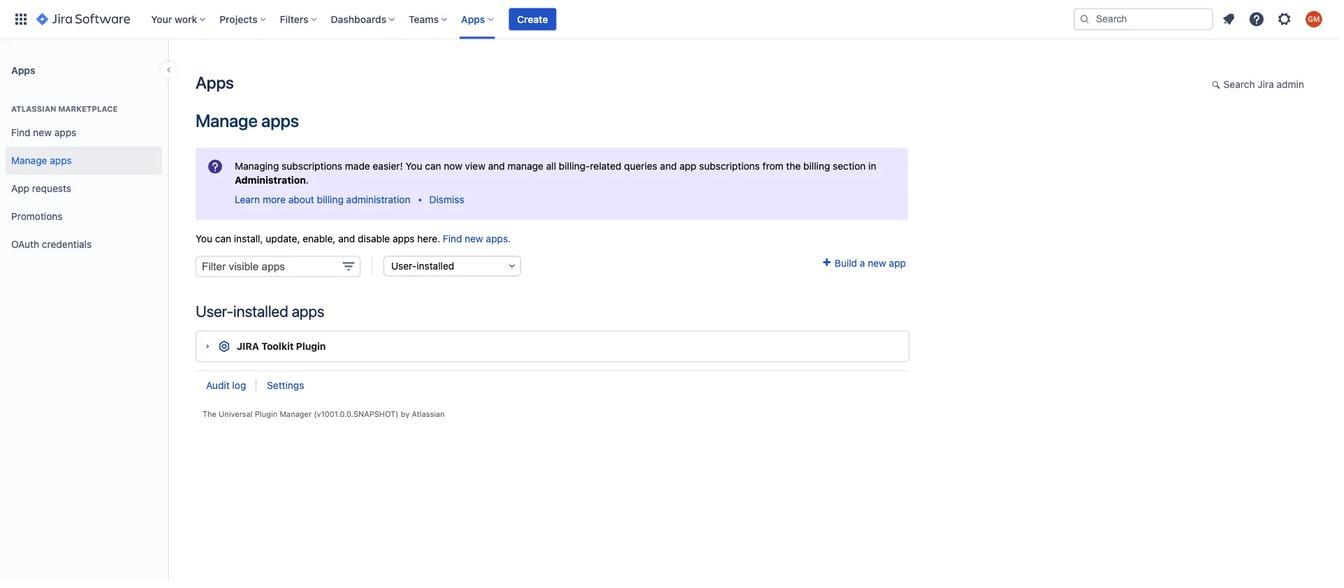 Task type: describe. For each thing, give the bounding box(es) containing it.
installed for user-installed apps
[[233, 302, 288, 320]]

0 horizontal spatial apps
[[11, 64, 35, 76]]

your work
[[151, 13, 197, 25]]

promotions
[[11, 211, 63, 222]]

app
[[11, 183, 29, 194]]

(v1001.0.0.snapshot)
[[314, 410, 399, 419]]

jira
[[237, 341, 259, 352]]

build a new app link
[[821, 257, 906, 269]]

atlassian link
[[412, 410, 445, 419]]

search
[[1224, 79, 1255, 90]]

apps up managing
[[261, 110, 299, 131]]

installed for user-installed
[[417, 260, 454, 272]]

1 horizontal spatial manage
[[196, 110, 258, 131]]

manage apps inside atlassian marketplace group
[[11, 155, 72, 166]]

plugin for universal
[[255, 410, 278, 419]]

find inside atlassian marketplace group
[[11, 127, 30, 138]]

build a new app
[[832, 257, 906, 269]]

the
[[203, 410, 217, 419]]

2 horizontal spatial and
[[660, 160, 677, 171]]

create
[[517, 13, 548, 25]]

oauth credentials link
[[6, 231, 162, 259]]

your work button
[[147, 8, 211, 30]]

0 horizontal spatial can
[[215, 233, 231, 244]]

managing subscriptions made easier! you can now view and manage all billing-related queries and app subscriptions from the billing section in administration .
[[235, 160, 877, 185]]

atlassian marketplace group
[[6, 89, 162, 263]]

atlassian inside group
[[11, 104, 56, 114]]

filters button
[[276, 8, 323, 30]]

easier!
[[373, 160, 403, 171]]

promotions link
[[6, 203, 162, 231]]

notifications image
[[1221, 11, 1237, 28]]

user-installed
[[391, 260, 454, 272]]

banner containing your work
[[0, 0, 1339, 39]]

search image
[[1080, 14, 1091, 25]]

here.
[[417, 233, 440, 244]]

manage
[[508, 160, 544, 171]]

universal
[[219, 410, 253, 419]]

your
[[151, 13, 172, 25]]

new inside atlassian marketplace group
[[33, 127, 52, 138]]

admin
[[1277, 79, 1305, 90]]

teams
[[409, 13, 439, 25]]

atlassian marketplace
[[11, 104, 118, 114]]

apps inside find new apps link
[[54, 127, 76, 138]]

about
[[288, 193, 314, 205]]

update,
[[266, 233, 300, 244]]

projects
[[220, 13, 258, 25]]

your profile and settings image
[[1306, 11, 1323, 28]]

filters
[[280, 13, 309, 25]]

2 subscriptions from the left
[[699, 160, 760, 171]]

apps up the jira toolkit plugin
[[292, 302, 325, 320]]

learn more about billing administration link
[[235, 193, 411, 205]]

apps.
[[486, 233, 511, 244]]

manage apps link
[[6, 147, 162, 175]]

dismiss
[[429, 193, 464, 205]]

learn more about billing administration
[[235, 193, 411, 205]]

learn
[[235, 193, 260, 205]]

small image
[[1212, 79, 1223, 90]]

audit
[[206, 379, 230, 391]]

audit log link
[[206, 379, 246, 391]]

in
[[869, 160, 877, 171]]

appswitcher icon image
[[13, 11, 29, 28]]

find new apps
[[11, 127, 76, 138]]

search jira admin link
[[1205, 74, 1311, 96]]

dismiss link
[[429, 193, 464, 205]]

1 horizontal spatial apps
[[196, 73, 234, 92]]

you can install, update, enable, and disable apps here. find new apps.
[[196, 233, 511, 244]]

teams button
[[405, 8, 453, 30]]

view
[[465, 160, 486, 171]]

a
[[860, 257, 865, 269]]

1 horizontal spatial atlassian
[[412, 410, 445, 419]]

plugin for toolkit
[[296, 341, 326, 352]]

user- for user-installed apps
[[196, 302, 233, 320]]

create button
[[509, 8, 557, 30]]

user-installed apps
[[196, 302, 325, 320]]

primary element
[[8, 0, 1074, 39]]

marketplace
[[58, 104, 118, 114]]

0 horizontal spatial billing
[[317, 193, 344, 205]]

jira
[[1258, 79, 1274, 90]]



Task type: locate. For each thing, give the bounding box(es) containing it.
manage
[[196, 110, 258, 131], [11, 155, 47, 166]]

manage apps
[[196, 110, 299, 131], [11, 155, 72, 166]]

app right a on the right of the page
[[889, 257, 906, 269]]

0 horizontal spatial find
[[11, 127, 30, 138]]

user- for user-installed
[[391, 260, 417, 272]]

apps inside manage apps link
[[50, 155, 72, 166]]

help image
[[1249, 11, 1265, 28]]

made
[[345, 160, 370, 171]]

billing
[[804, 160, 830, 171], [317, 193, 344, 205]]

now
[[444, 160, 462, 171]]

requests
[[32, 183, 71, 194]]

oauth
[[11, 239, 39, 250]]

jira toolkit plugin
[[237, 341, 326, 352]]

1 horizontal spatial manage apps
[[196, 110, 299, 131]]

app requests
[[11, 183, 71, 194]]

and
[[488, 160, 505, 171], [660, 160, 677, 171], [338, 233, 355, 244]]

more
[[263, 193, 286, 205]]

installed down here.
[[417, 260, 454, 272]]

administration
[[346, 193, 411, 205]]

atlassian up find new apps
[[11, 104, 56, 114]]

new right a on the right of the page
[[868, 257, 887, 269]]

1 vertical spatial manage
[[11, 155, 47, 166]]

find new apps link
[[6, 119, 162, 147]]

billing inside managing subscriptions made easier! you can now view and manage all billing-related queries and app subscriptions from the billing section in administration .
[[804, 160, 830, 171]]

find new apps. link
[[443, 233, 511, 244]]

plugin
[[296, 341, 326, 352], [255, 410, 278, 419]]

1 vertical spatial can
[[215, 233, 231, 244]]

atlassian right by
[[412, 410, 445, 419]]

user-
[[391, 260, 417, 272], [196, 302, 233, 320]]

0 vertical spatial you
[[406, 160, 422, 171]]

you right easier!
[[406, 160, 422, 171]]

administration
[[235, 174, 306, 185]]

billing right about
[[317, 193, 344, 205]]

apps down appswitcher icon
[[11, 64, 35, 76]]

you left install,
[[196, 233, 212, 244]]

1 horizontal spatial and
[[488, 160, 505, 171]]

queries
[[624, 160, 658, 171]]

dashboards
[[331, 13, 386, 25]]

you inside managing subscriptions made easier! you can now view and manage all billing-related queries and app subscriptions from the billing section in administration .
[[406, 160, 422, 171]]

managing
[[235, 160, 279, 171]]

new down the atlassian marketplace
[[33, 127, 52, 138]]

the
[[786, 160, 801, 171]]

1 vertical spatial user-
[[196, 302, 233, 320]]

0 horizontal spatial subscriptions
[[282, 160, 342, 171]]

0 horizontal spatial app
[[680, 160, 697, 171]]

0 vertical spatial atlassian
[[11, 104, 56, 114]]

0 vertical spatial find
[[11, 127, 30, 138]]

apps
[[461, 13, 485, 25], [11, 64, 35, 76], [196, 73, 234, 92]]

manage apps up the app requests on the left of the page
[[11, 155, 72, 166]]

manage up managing
[[196, 110, 258, 131]]

0 horizontal spatial atlassian
[[11, 104, 56, 114]]

section
[[833, 160, 866, 171]]

projects button
[[215, 8, 272, 30]]

banner
[[0, 0, 1339, 39]]

0 vertical spatial installed
[[417, 260, 454, 272]]

settings
[[267, 379, 304, 391]]

2 horizontal spatial apps
[[461, 13, 485, 25]]

app inside managing subscriptions made easier! you can now view and manage all billing-related queries and app subscriptions from the billing section in administration .
[[680, 160, 697, 171]]

apps down projects
[[196, 73, 234, 92]]

1 horizontal spatial you
[[406, 160, 422, 171]]

apps right teams popup button
[[461, 13, 485, 25]]

can
[[425, 160, 441, 171], [215, 233, 231, 244]]

Search field
[[1074, 8, 1214, 30]]

0 horizontal spatial manage
[[11, 155, 47, 166]]

and left disable
[[338, 233, 355, 244]]

0 vertical spatial manage
[[196, 110, 258, 131]]

oauth credentials
[[11, 239, 92, 250]]

subscriptions up .
[[282, 160, 342, 171]]

from
[[763, 160, 784, 171]]

manage up app
[[11, 155, 47, 166]]

1 vertical spatial you
[[196, 233, 212, 244]]

0 horizontal spatial and
[[338, 233, 355, 244]]

.
[[306, 174, 309, 185]]

by
[[401, 410, 410, 419]]

1 vertical spatial installed
[[233, 302, 288, 320]]

0 vertical spatial app
[[680, 160, 697, 171]]

new left apps.
[[465, 233, 483, 244]]

0 vertical spatial user-
[[391, 260, 417, 272]]

0 horizontal spatial plugin
[[255, 410, 278, 419]]

2 horizontal spatial new
[[868, 257, 887, 269]]

settings link
[[267, 379, 304, 391]]

build
[[835, 257, 857, 269]]

plugin right toolkit
[[296, 341, 326, 352]]

find right here.
[[443, 233, 462, 244]]

1 horizontal spatial app
[[889, 257, 906, 269]]

2 vertical spatial new
[[868, 257, 887, 269]]

1 horizontal spatial subscriptions
[[699, 160, 760, 171]]

jira software image
[[36, 11, 130, 28], [36, 11, 130, 28]]

1 horizontal spatial plugin
[[296, 341, 326, 352]]

None field
[[196, 256, 361, 277]]

the universal plugin manager (v1001.0.0.snapshot) by atlassian
[[203, 410, 445, 419]]

1 vertical spatial new
[[465, 233, 483, 244]]

1 horizontal spatial find
[[443, 233, 462, 244]]

dashboards button
[[327, 8, 400, 30]]

1 horizontal spatial installed
[[417, 260, 454, 272]]

plugin left "manager"
[[255, 410, 278, 419]]

1 horizontal spatial user-
[[391, 260, 417, 272]]

credentials
[[42, 239, 92, 250]]

audit log
[[206, 379, 246, 391]]

installed
[[417, 260, 454, 272], [233, 302, 288, 320]]

0 vertical spatial billing
[[804, 160, 830, 171]]

1 vertical spatial plugin
[[255, 410, 278, 419]]

manage apps up managing
[[196, 110, 299, 131]]

subscriptions left from
[[699, 160, 760, 171]]

manager
[[280, 410, 312, 419]]

subscriptions
[[282, 160, 342, 171], [699, 160, 760, 171]]

0 vertical spatial can
[[425, 160, 441, 171]]

0 horizontal spatial new
[[33, 127, 52, 138]]

1 vertical spatial billing
[[317, 193, 344, 205]]

toolkit
[[262, 341, 294, 352]]

apps
[[261, 110, 299, 131], [54, 127, 76, 138], [50, 155, 72, 166], [393, 233, 415, 244], [292, 302, 325, 320]]

apps button
[[457, 8, 499, 30]]

can inside managing subscriptions made easier! you can now view and manage all billing-related queries and app subscriptions from the billing section in administration .
[[425, 160, 441, 171]]

related
[[590, 160, 622, 171]]

installed up jira
[[233, 302, 288, 320]]

0 vertical spatial plugin
[[296, 341, 326, 352]]

0 horizontal spatial manage apps
[[11, 155, 72, 166]]

1 vertical spatial atlassian
[[412, 410, 445, 419]]

install,
[[234, 233, 263, 244]]

1 vertical spatial app
[[889, 257, 906, 269]]

app
[[680, 160, 697, 171], [889, 257, 906, 269]]

work
[[175, 13, 197, 25]]

atlassian
[[11, 104, 56, 114], [412, 410, 445, 419]]

find down the atlassian marketplace
[[11, 127, 30, 138]]

small image
[[821, 257, 832, 268]]

app requests link
[[6, 175, 162, 203]]

apps left here.
[[393, 233, 415, 244]]

0 vertical spatial manage apps
[[196, 110, 299, 131]]

1 horizontal spatial billing
[[804, 160, 830, 171]]

log
[[232, 379, 246, 391]]

all
[[546, 160, 556, 171]]

1 horizontal spatial new
[[465, 233, 483, 244]]

and right view at the top left
[[488, 160, 505, 171]]

can left install,
[[215, 233, 231, 244]]

1 vertical spatial find
[[443, 233, 462, 244]]

apps inside dropdown button
[[461, 13, 485, 25]]

settings image
[[1277, 11, 1293, 28]]

disable
[[358, 233, 390, 244]]

1 vertical spatial manage apps
[[11, 155, 72, 166]]

0 horizontal spatial you
[[196, 233, 212, 244]]

enable,
[[303, 233, 336, 244]]

can left the 'now'
[[425, 160, 441, 171]]

new
[[33, 127, 52, 138], [465, 233, 483, 244], [868, 257, 887, 269]]

1 horizontal spatial can
[[425, 160, 441, 171]]

find
[[11, 127, 30, 138], [443, 233, 462, 244]]

billing right the
[[804, 160, 830, 171]]

0 horizontal spatial user-
[[196, 302, 233, 320]]

apps up "requests"
[[50, 155, 72, 166]]

0 horizontal spatial installed
[[233, 302, 288, 320]]

app right queries
[[680, 160, 697, 171]]

0 vertical spatial new
[[33, 127, 52, 138]]

search jira admin
[[1224, 79, 1305, 90]]

billing-
[[559, 160, 590, 171]]

apps down the atlassian marketplace
[[54, 127, 76, 138]]

you
[[406, 160, 422, 171], [196, 233, 212, 244]]

1 subscriptions from the left
[[282, 160, 342, 171]]

and right queries
[[660, 160, 677, 171]]

manage inside manage apps link
[[11, 155, 47, 166]]



Task type: vqa. For each thing, say whether or not it's contained in the screenshot.
leftmost software-
no



